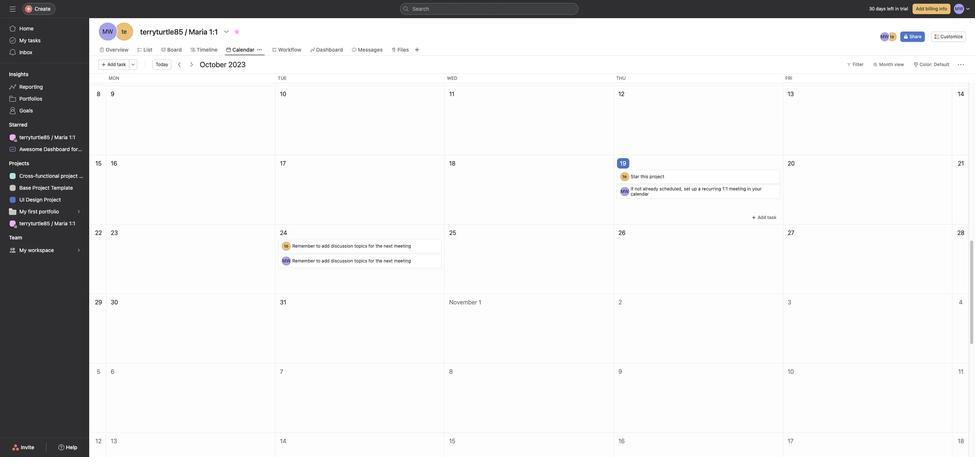 Task type: locate. For each thing, give the bounding box(es) containing it.
2 vertical spatial meeting
[[394, 258, 411, 264]]

in right left
[[896, 6, 899, 12]]

0 horizontal spatial 30
[[111, 299, 118, 306]]

1 vertical spatial add
[[322, 258, 330, 264]]

0 vertical spatial remember
[[292, 244, 315, 249]]

for for te
[[369, 244, 375, 249]]

november
[[449, 299, 477, 306]]

customize
[[941, 34, 963, 39]]

help
[[66, 445, 77, 451]]

2 add from the top
[[322, 258, 330, 264]]

0 vertical spatial 17
[[280, 160, 286, 167]]

overview
[[106, 46, 129, 53]]

mw left if
[[621, 189, 629, 195]]

add task button up the mon
[[98, 60, 129, 70]]

1 topics from the top
[[355, 244, 367, 249]]

create button
[[22, 3, 55, 15]]

team
[[9, 235, 22, 241]]

/ inside the starred element
[[51, 134, 53, 141]]

0 horizontal spatial 16
[[111, 160, 117, 167]]

search list box
[[400, 3, 579, 15]]

first
[[28, 209, 37, 215]]

functional
[[35, 173, 59, 179]]

1 vertical spatial to
[[316, 258, 321, 264]]

0 horizontal spatial task
[[117, 62, 126, 67]]

1 horizontal spatial 15
[[449, 438, 456, 445]]

/ for first the terryturtle85 / maria 1:1 link from the bottom
[[51, 221, 53, 227]]

/ for second the terryturtle85 / maria 1:1 link from the bottom
[[51, 134, 53, 141]]

my left tasks
[[19, 37, 27, 44]]

1 vertical spatial add
[[107, 62, 116, 67]]

0 vertical spatial terryturtle85 / maria 1:1
[[19, 134, 75, 141]]

starred element
[[0, 118, 109, 157]]

1 horizontal spatial 14
[[958, 91, 965, 97]]

0 vertical spatial add
[[322, 244, 330, 249]]

0 horizontal spatial 9
[[111, 91, 115, 97]]

to
[[316, 244, 321, 249], [316, 258, 321, 264]]

1:1 inside the starred element
[[69, 134, 75, 141]]

2 the from the top
[[376, 258, 383, 264]]

1 terryturtle85 from the top
[[19, 134, 50, 141]]

remember for mw
[[292, 258, 315, 264]]

30
[[869, 6, 875, 12], [111, 299, 118, 306]]

17
[[280, 160, 286, 167], [788, 438, 794, 445]]

0 horizontal spatial 11
[[449, 91, 455, 97]]

0 vertical spatial for
[[71, 146, 78, 152]]

2 remember from the top
[[292, 258, 315, 264]]

12 down the thu
[[619, 91, 625, 97]]

my inside my workspace link
[[19, 247, 27, 254]]

1 vertical spatial remember to add discussion topics for the next meeting
[[292, 258, 411, 264]]

3 my from the top
[[19, 247, 27, 254]]

1 horizontal spatial task
[[768, 215, 777, 221]]

1:1 down "my first portfolio" link at the top of page
[[69, 221, 75, 227]]

30 for 30 days left in trial
[[869, 6, 875, 12]]

0 horizontal spatial project
[[61, 173, 78, 179]]

1 vertical spatial 1:1
[[723, 186, 728, 192]]

1 vertical spatial next
[[384, 258, 393, 264]]

1:1
[[69, 134, 75, 141], [723, 186, 728, 192], [69, 221, 75, 227]]

0 horizontal spatial add
[[107, 62, 116, 67]]

1 horizontal spatial 18
[[958, 438, 965, 445]]

add for te
[[322, 244, 330, 249]]

board link
[[161, 46, 182, 54]]

more actions image
[[958, 62, 964, 68], [131, 62, 135, 67]]

project right this
[[650, 174, 665, 180]]

1 vertical spatial the
[[376, 258, 383, 264]]

0 vertical spatial remember to add discussion topics for the next meeting
[[292, 244, 411, 249]]

30 right the 29
[[111, 299, 118, 306]]

1 remember from the top
[[292, 244, 315, 249]]

project
[[61, 173, 78, 179], [650, 174, 665, 180]]

add down your
[[758, 215, 766, 221]]

1 vertical spatial 8
[[449, 369, 453, 376]]

30 days left in trial
[[869, 6, 909, 12]]

days
[[876, 6, 886, 12]]

0 vertical spatial 8
[[97, 91, 100, 97]]

fri
[[786, 75, 793, 81]]

2 maria from the top
[[54, 221, 68, 227]]

terryturtle85 down first
[[19, 221, 50, 227]]

1 / from the top
[[51, 134, 53, 141]]

add tab image
[[414, 47, 420, 53]]

0 horizontal spatial 13
[[111, 438, 117, 445]]

1 add from the top
[[322, 244, 330, 249]]

25
[[449, 230, 456, 237]]

add task button
[[98, 60, 129, 70], [749, 213, 780, 223]]

1 the from the top
[[376, 244, 383, 249]]

1 maria from the top
[[54, 134, 68, 141]]

maria down portfolio on the left of page
[[54, 221, 68, 227]]

2 topics from the top
[[355, 258, 367, 264]]

/
[[51, 134, 53, 141], [51, 221, 53, 227]]

1 vertical spatial 12
[[95, 438, 102, 445]]

1 vertical spatial maria
[[54, 221, 68, 227]]

1 horizontal spatial add
[[758, 215, 766, 221]]

1 vertical spatial remember
[[292, 258, 315, 264]]

terryturtle85 / maria 1:1 link up awesome
[[4, 132, 85, 144]]

timeline
[[197, 46, 218, 53]]

home link
[[4, 23, 85, 35]]

project up portfolio on the left of page
[[44, 197, 61, 203]]

2 terryturtle85 from the top
[[19, 221, 50, 227]]

2 / from the top
[[51, 221, 53, 227]]

thu
[[616, 75, 626, 81]]

13
[[788, 91, 794, 97], [111, 438, 117, 445]]

0 horizontal spatial add task
[[107, 62, 126, 67]]

my down the team
[[19, 247, 27, 254]]

0 horizontal spatial 10
[[280, 91, 286, 97]]

2 remember to add discussion topics for the next meeting from the top
[[292, 258, 411, 264]]

add for mw
[[322, 258, 330, 264]]

1 vertical spatial terryturtle85
[[19, 221, 50, 227]]

add task up the mon
[[107, 62, 126, 67]]

0 horizontal spatial add task button
[[98, 60, 129, 70]]

0 vertical spatial /
[[51, 134, 53, 141]]

dashboard
[[316, 46, 343, 53], [44, 146, 70, 152]]

1 vertical spatial 17
[[788, 438, 794, 445]]

wed
[[447, 75, 458, 81]]

0 vertical spatial add
[[916, 6, 925, 12]]

0 vertical spatial 16
[[111, 160, 117, 167]]

dashboard inside the starred element
[[44, 146, 70, 152]]

in left your
[[748, 186, 751, 192]]

discussion
[[331, 244, 353, 249], [331, 258, 353, 264]]

/ down portfolio on the left of page
[[51, 221, 53, 227]]

1 vertical spatial 18
[[958, 438, 965, 445]]

my inside "my first portfolio" link
[[19, 209, 27, 215]]

goals
[[19, 107, 33, 114]]

1 vertical spatial add task
[[758, 215, 777, 221]]

terryturtle85 / maria 1:1 inside the starred element
[[19, 134, 75, 141]]

the for mw
[[376, 258, 383, 264]]

tasks
[[28, 37, 41, 44]]

the
[[376, 244, 383, 249], [376, 258, 383, 264]]

next
[[384, 244, 393, 249], [384, 258, 393, 264]]

0 horizontal spatial 14
[[280, 438, 286, 445]]

add task button down your
[[749, 213, 780, 223]]

add left billing
[[916, 6, 925, 12]]

te up 'overview'
[[122, 28, 127, 35]]

project up the ui design project
[[33, 185, 50, 191]]

1 vertical spatial my
[[19, 209, 27, 215]]

search
[[413, 6, 429, 12]]

0 vertical spatial discussion
[[331, 244, 353, 249]]

30 left days
[[869, 6, 875, 12]]

26
[[619, 230, 626, 237]]

2 vertical spatial project
[[44, 197, 61, 203]]

1 horizontal spatial project
[[650, 174, 665, 180]]

add billing info
[[916, 6, 948, 12]]

view
[[895, 62, 904, 67]]

0 horizontal spatial in
[[748, 186, 751, 192]]

projects element
[[0, 157, 89, 231]]

0 vertical spatial 13
[[788, 91, 794, 97]]

20
[[788, 160, 795, 167]]

1 horizontal spatial 16
[[619, 438, 625, 445]]

0 vertical spatial next
[[384, 244, 393, 249]]

november 1
[[449, 299, 482, 306]]

maria up awesome dashboard for new project
[[54, 134, 68, 141]]

1 horizontal spatial 13
[[788, 91, 794, 97]]

2 terryturtle85 / maria 1:1 from the top
[[19, 221, 75, 227]]

project for this
[[650, 174, 665, 180]]

portfolios link
[[4, 93, 85, 105]]

terryturtle85 / maria 1:1 down portfolio on the left of page
[[19, 221, 75, 227]]

terryturtle85 / maria 1:1 inside projects element
[[19, 221, 75, 227]]

0 horizontal spatial 12
[[95, 438, 102, 445]]

month view
[[880, 62, 904, 67]]

add task for the bottommost add task button
[[758, 215, 777, 221]]

1:1 right recurring
[[723, 186, 728, 192]]

next for te
[[384, 244, 393, 249]]

1 vertical spatial 10
[[788, 369, 794, 376]]

project right new
[[92, 146, 109, 152]]

1 horizontal spatial 12
[[619, 91, 625, 97]]

2 to from the top
[[316, 258, 321, 264]]

my first portfolio link
[[4, 206, 85, 218]]

terryturtle85
[[19, 134, 50, 141], [19, 221, 50, 227]]

terryturtle85 up awesome
[[19, 134, 50, 141]]

1 my from the top
[[19, 37, 27, 44]]

23
[[111, 230, 118, 237]]

2 horizontal spatial add
[[916, 6, 925, 12]]

0 vertical spatial add task
[[107, 62, 126, 67]]

1 vertical spatial 16
[[619, 438, 625, 445]]

0 vertical spatial project
[[92, 146, 109, 152]]

see details, my first portfolio image
[[77, 210, 81, 214]]

project up the template
[[61, 173, 78, 179]]

2 vertical spatial my
[[19, 247, 27, 254]]

0 vertical spatial topics
[[355, 244, 367, 249]]

messages link
[[352, 46, 383, 54]]

1 terryturtle85 / maria 1:1 from the top
[[19, 134, 75, 141]]

1 to from the top
[[316, 244, 321, 249]]

workspace
[[28, 247, 54, 254]]

calendar
[[631, 192, 649, 197]]

1 vertical spatial terryturtle85 / maria 1:1 link
[[4, 218, 85, 230]]

21
[[958, 160, 964, 167]]

1 vertical spatial topics
[[355, 258, 367, 264]]

0 vertical spatial the
[[376, 244, 383, 249]]

1 horizontal spatial add task
[[758, 215, 777, 221]]

a
[[699, 186, 701, 192]]

te left 'star'
[[623, 174, 627, 180]]

8
[[97, 91, 100, 97], [449, 369, 453, 376]]

2 discussion from the top
[[331, 258, 353, 264]]

1 horizontal spatial more actions image
[[958, 62, 964, 68]]

today button
[[152, 60, 172, 70]]

0 horizontal spatial 18
[[449, 160, 456, 167]]

1 vertical spatial 30
[[111, 299, 118, 306]]

plan
[[79, 173, 89, 179]]

0 vertical spatial 10
[[280, 91, 286, 97]]

add task for the top add task button
[[107, 62, 126, 67]]

0 horizontal spatial more actions image
[[131, 62, 135, 67]]

0 horizontal spatial 15
[[95, 160, 102, 167]]

1 horizontal spatial 30
[[869, 6, 875, 12]]

/ inside projects element
[[51, 221, 53, 227]]

2 my from the top
[[19, 209, 27, 215]]

default
[[934, 62, 950, 67]]

18
[[449, 160, 456, 167], [958, 438, 965, 445]]

next for mw
[[384, 258, 393, 264]]

insights button
[[0, 71, 28, 78]]

my left first
[[19, 209, 27, 215]]

1:1 inside 'if not already scheduled, set up a recurring 1:1 meeting in your calendar'
[[723, 186, 728, 192]]

tue
[[278, 75, 287, 81]]

my tasks
[[19, 37, 41, 44]]

0 horizontal spatial 17
[[280, 160, 286, 167]]

1 horizontal spatial 10
[[788, 369, 794, 376]]

the for te
[[376, 244, 383, 249]]

add up the mon
[[107, 62, 116, 67]]

2 vertical spatial for
[[369, 258, 375, 264]]

mw up overview link
[[102, 28, 113, 35]]

add for the top add task button
[[107, 62, 116, 67]]

in
[[896, 6, 899, 12], [748, 186, 751, 192]]

1 vertical spatial terryturtle85 / maria 1:1
[[19, 221, 75, 227]]

1 vertical spatial for
[[369, 244, 375, 249]]

october
[[200, 60, 227, 69]]

None text field
[[138, 25, 220, 38]]

1 vertical spatial 9
[[619, 369, 622, 376]]

base
[[19, 185, 31, 191]]

workflow link
[[272, 46, 301, 54]]

1 vertical spatial /
[[51, 221, 53, 227]]

terryturtle85 / maria 1:1 up awesome dashboard for new project link
[[19, 134, 75, 141]]

1 horizontal spatial 17
[[788, 438, 794, 445]]

help button
[[54, 441, 82, 455]]

project for functional
[[61, 173, 78, 179]]

meeting for te
[[394, 244, 411, 249]]

0 vertical spatial meeting
[[729, 186, 746, 192]]

1 next from the top
[[384, 244, 393, 249]]

1 vertical spatial dashboard
[[44, 146, 70, 152]]

1 remember to add discussion topics for the next meeting from the top
[[292, 244, 411, 249]]

reporting
[[19, 84, 43, 90]]

mon
[[109, 75, 119, 81]]

mw
[[102, 28, 113, 35], [881, 34, 889, 39], [621, 189, 629, 195], [282, 258, 291, 264]]

terryturtle85 / maria 1:1 link down portfolio on the left of page
[[4, 218, 85, 230]]

for
[[71, 146, 78, 152], [369, 244, 375, 249], [369, 258, 375, 264]]

/ up awesome dashboard for new project link
[[51, 134, 53, 141]]

project
[[92, 146, 109, 152], [33, 185, 50, 191], [44, 197, 61, 203]]

2 terryturtle85 / maria 1:1 link from the top
[[4, 218, 85, 230]]

27
[[788, 230, 795, 237]]

add task
[[107, 62, 126, 67], [758, 215, 777, 221]]

1 vertical spatial 14
[[280, 438, 286, 445]]

2 next from the top
[[384, 258, 393, 264]]

19
[[620, 160, 627, 167]]

1 vertical spatial project
[[33, 185, 50, 191]]

my inside my tasks link
[[19, 37, 27, 44]]

0 vertical spatial terryturtle85
[[19, 134, 50, 141]]

12 right the help
[[95, 438, 102, 445]]

1 vertical spatial meeting
[[394, 244, 411, 249]]

starred button
[[0, 121, 27, 129]]

to for te
[[316, 244, 321, 249]]

add task down your
[[758, 215, 777, 221]]

remember for te
[[292, 244, 315, 249]]

1:1 up awesome dashboard for new project
[[69, 134, 75, 141]]

my tasks link
[[4, 35, 85, 46]]

dashboard link
[[310, 46, 343, 54]]

1 discussion from the top
[[331, 244, 353, 249]]



Task type: describe. For each thing, give the bounding box(es) containing it.
0 vertical spatial add task button
[[98, 60, 129, 70]]

scheduled,
[[660, 186, 683, 192]]

filter button
[[844, 60, 867, 70]]

remove from starred image
[[234, 29, 240, 35]]

timeline link
[[191, 46, 218, 54]]

teams element
[[0, 231, 89, 258]]

show options image
[[224, 29, 230, 35]]

0 vertical spatial 12
[[619, 91, 625, 97]]

to for mw
[[316, 258, 321, 264]]

share
[[910, 34, 922, 39]]

calendar link
[[226, 46, 255, 54]]

today
[[156, 62, 168, 67]]

overview link
[[100, 46, 129, 54]]

3
[[788, 299, 792, 306]]

star
[[631, 174, 640, 180]]

team button
[[0, 234, 22, 242]]

topics for te
[[355, 244, 367, 249]]

color:
[[920, 62, 933, 67]]

list
[[143, 46, 152, 53]]

files
[[398, 46, 409, 53]]

awesome dashboard for new project link
[[4, 144, 109, 155]]

1 horizontal spatial dashboard
[[316, 46, 343, 53]]

maria inside the starred element
[[54, 134, 68, 141]]

filter
[[853, 62, 864, 67]]

my for my first portfolio
[[19, 209, 27, 215]]

te down 24
[[284, 244, 289, 249]]

global element
[[0, 18, 89, 63]]

left
[[887, 6, 894, 12]]

my workspace
[[19, 247, 54, 254]]

1 vertical spatial add task button
[[749, 213, 780, 223]]

0 vertical spatial 11
[[449, 91, 455, 97]]

meeting for mw
[[394, 258, 411, 264]]

your
[[753, 186, 762, 192]]

project inside the starred element
[[92, 146, 109, 152]]

up
[[692, 186, 697, 192]]

next month image
[[189, 62, 195, 68]]

terryturtle85 inside the starred element
[[19, 134, 50, 141]]

in inside 'if not already scheduled, set up a recurring 1:1 meeting in your calendar'
[[748, 186, 751, 192]]

invite button
[[7, 441, 39, 455]]

recurring
[[702, 186, 721, 192]]

5
[[97, 369, 100, 376]]

design
[[26, 197, 43, 203]]

my first portfolio
[[19, 209, 59, 215]]

29
[[95, 299, 102, 306]]

1 vertical spatial 13
[[111, 438, 117, 445]]

add billing info button
[[913, 4, 951, 14]]

october 2023
[[200, 60, 246, 69]]

discussion for mw
[[331, 258, 353, 264]]

inbox
[[19, 49, 32, 55]]

2023
[[228, 60, 246, 69]]

30 for 30
[[111, 299, 118, 306]]

1:1 inside projects element
[[69, 221, 75, 227]]

insights
[[9, 71, 28, 77]]

reporting link
[[4, 81, 85, 93]]

create
[[35, 6, 51, 12]]

ui design project
[[19, 197, 61, 203]]

discussion for te
[[331, 244, 353, 249]]

month view button
[[870, 60, 908, 70]]

billing
[[926, 6, 939, 12]]

calendar
[[232, 46, 255, 53]]

1 vertical spatial task
[[768, 215, 777, 221]]

1 horizontal spatial in
[[896, 6, 899, 12]]

list link
[[138, 46, 152, 54]]

star this project
[[631, 174, 665, 180]]

1 horizontal spatial 8
[[449, 369, 453, 376]]

remember to add discussion topics for the next meeting for mw
[[292, 258, 411, 264]]

customize button
[[932, 32, 967, 42]]

projects button
[[0, 160, 29, 167]]

see details, my workspace image
[[77, 248, 81, 253]]

color: default button
[[911, 60, 953, 70]]

for for mw
[[369, 258, 375, 264]]

cross-functional project plan
[[19, 173, 89, 179]]

2
[[619, 299, 622, 306]]

insights element
[[0, 68, 89, 118]]

hide sidebar image
[[10, 6, 16, 12]]

add for the bottommost add task button
[[758, 215, 766, 221]]

terryturtle85 inside projects element
[[19, 221, 50, 227]]

set
[[684, 186, 691, 192]]

info
[[940, 6, 948, 12]]

previous month image
[[177, 62, 183, 68]]

invite
[[21, 445, 34, 451]]

1 terryturtle85 / maria 1:1 link from the top
[[4, 132, 85, 144]]

for inside the starred element
[[71, 146, 78, 152]]

base project template
[[19, 185, 73, 191]]

messages
[[358, 46, 383, 53]]

0 vertical spatial 9
[[111, 91, 115, 97]]

remember to add discussion topics for the next meeting for te
[[292, 244, 411, 249]]

6
[[111, 369, 115, 376]]

share button
[[901, 32, 925, 42]]

search button
[[400, 3, 579, 15]]

7
[[280, 369, 283, 376]]

1 horizontal spatial 9
[[619, 369, 622, 376]]

0 vertical spatial 15
[[95, 160, 102, 167]]

22
[[95, 230, 102, 237]]

already
[[643, 186, 659, 192]]

add inside 'add billing info' button
[[916, 6, 925, 12]]

starred
[[9, 122, 27, 128]]

cross-
[[19, 173, 35, 179]]

0 vertical spatial 18
[[449, 160, 456, 167]]

0 horizontal spatial 8
[[97, 91, 100, 97]]

this
[[641, 174, 649, 180]]

tab actions image
[[258, 48, 262, 52]]

ui
[[19, 197, 24, 203]]

my workspace link
[[4, 245, 85, 257]]

board
[[167, 46, 182, 53]]

topics for mw
[[355, 258, 367, 264]]

color: default
[[920, 62, 950, 67]]

maria inside projects element
[[54, 221, 68, 227]]

31
[[280, 299, 286, 306]]

28
[[958, 230, 965, 237]]

inbox link
[[4, 46, 85, 58]]

if not already scheduled, set up a recurring 1:1 meeting in your calendar
[[631, 186, 762, 197]]

4
[[960, 299, 963, 306]]

te left "share" button
[[890, 34, 895, 39]]

trial
[[901, 6, 909, 12]]

mw up month
[[881, 34, 889, 39]]

meeting inside 'if not already scheduled, set up a recurring 1:1 meeting in your calendar'
[[729, 186, 746, 192]]

1
[[479, 299, 482, 306]]

1 vertical spatial 11
[[959, 369, 964, 376]]

24
[[280, 230, 287, 237]]

goals link
[[4, 105, 85, 117]]

ui design project link
[[4, 194, 85, 206]]

my for my tasks
[[19, 37, 27, 44]]

portfolio
[[39, 209, 59, 215]]

awesome
[[19, 146, 42, 152]]

mw down 24
[[282, 258, 291, 264]]

0 vertical spatial task
[[117, 62, 126, 67]]

my for my workspace
[[19, 247, 27, 254]]



Task type: vqa. For each thing, say whether or not it's contained in the screenshot.
Mark complete icon within the [Example] Finalize Budget cell
no



